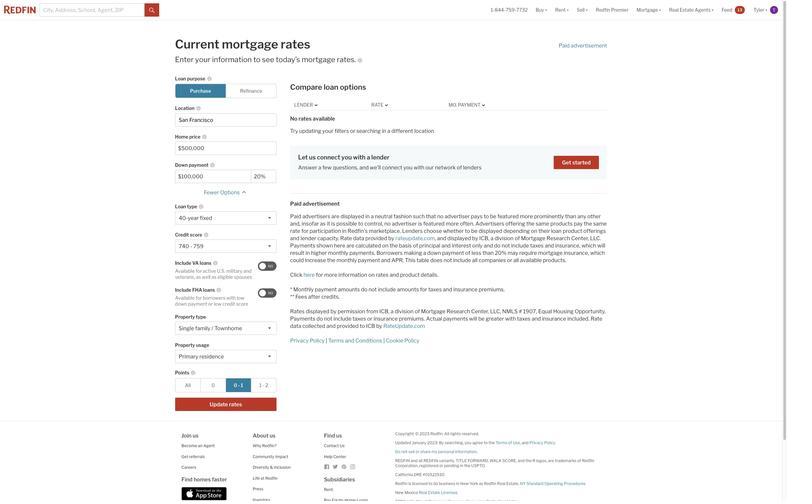 Task type: vqa. For each thing, say whether or not it's contained in the screenshot.
"reset" to the bottom
no



Task type: locate. For each thing, give the bounding box(es) containing it.
2 horizontal spatial are
[[549, 459, 555, 464]]

available inside available for borrowers with low down payment or low credit score
[[175, 296, 195, 301]]

include for include va loans
[[175, 261, 191, 266]]

13
[[738, 7, 743, 12]]

0 horizontal spatial lender
[[301, 236, 317, 242]]

payment up credits.
[[315, 287, 337, 293]]

0 horizontal spatial loan
[[324, 83, 339, 92]]

paid inside button
[[559, 42, 570, 49]]

0 vertical spatial will
[[598, 243, 606, 249]]

1 vertical spatial all
[[445, 432, 450, 437]]

1-844-759-7732 link
[[491, 7, 528, 13]]

0 vertical spatial your
[[195, 55, 211, 64]]

single family / townhome
[[179, 326, 242, 332]]

all down may
[[514, 258, 519, 264]]

1 horizontal spatial product
[[563, 228, 583, 235]]

0 for 0 - 1
[[234, 383, 237, 389]]

- left 759
[[190, 244, 192, 250]]

available down require
[[521, 258, 542, 264]]

for down fha
[[196, 296, 202, 301]]

type up family
[[196, 315, 206, 320]]

©
[[416, 432, 419, 437]]

get up careers
[[182, 455, 189, 460]]

the
[[527, 221, 535, 227], [584, 221, 593, 227], [390, 243, 398, 249], [327, 258, 336, 264], [489, 441, 495, 446], [526, 459, 532, 464], [465, 464, 471, 469]]

usage
[[196, 343, 209, 348]]

option group containing all
[[175, 379, 277, 393]]

0 horizontal spatial available
[[313, 116, 335, 122]]

mortgage up enter your information to see today's mortgage rates.
[[222, 37, 279, 52]]

0 vertical spatial option group
[[175, 84, 277, 98]]

0 horizontal spatial featured
[[424, 221, 445, 227]]

2 horizontal spatial be
[[491, 214, 497, 220]]

and left the we'll
[[360, 165, 369, 171]]

real down licensed on the right bottom of page
[[419, 491, 428, 496]]

| left terms and conditions link
[[326, 338, 328, 344]]

1 inside option
[[260, 383, 262, 389]]

0 vertical spatial featured
[[498, 214, 519, 220]]

0 inside radio
[[212, 383, 215, 389]]

loan down the products
[[552, 228, 562, 235]]

division inside , and displayed by icb, a division of mortgage research center, llc. payments shown here are calculated on the basis of principal and interest only and do not include taxes and insurance, which will result in higher monthly payments. borrowers making a down payment of less than 20% may require mortgage insurance, which could increase the monthly payment and apr. this table does not include all companies or all available products.
[[495, 236, 514, 242]]

- left 2
[[263, 383, 265, 389]]

2 horizontal spatial mortgage
[[539, 250, 563, 257]]

participation
[[310, 228, 341, 235]]

4 ▾ from the left
[[660, 7, 662, 13]]

displayed down advertisers
[[479, 228, 503, 235]]

property for primary residence
[[175, 343, 195, 348]]

0 horizontal spatial is
[[332, 221, 336, 227]]

data inside paid advertisers are displayed in a neutral fashion such that no advertiser pays to be featured more prominently than any other and, insofar as it is possible to control, no advertiser is featured more often. advertisers offering the same products pay the same rate for participation in redfin's marketplace. lenders choose whether to be displayed depending on their loan product offerings and lender capacity. rate data provided by
[[353, 236, 365, 242]]

property type element
[[175, 311, 274, 322]]

1 - 2
[[260, 383, 268, 389]]

0 vertical spatial new
[[461, 482, 469, 487]]

1 vertical spatial down
[[175, 301, 187, 307]]

icb, up only
[[480, 236, 490, 242]]

taxes inside , and displayed by icb, a division of mortgage research center, llc. payments shown here are calculated on the basis of principal and interest only and do not include taxes and insurance, which will result in higher monthly payments. borrowers making a down payment of less than 20% may require mortgage insurance, which could increase the monthly payment and apr. this table does not include all companies or all available products.
[[531, 243, 544, 249]]

less
[[472, 250, 482, 257]]

1 horizontal spatial here
[[334, 243, 346, 249]]

1 horizontal spatial paid advertisement
[[559, 42, 608, 49]]

0 vertical spatial icb,
[[480, 236, 490, 242]]

0 horizontal spatial all
[[419, 459, 423, 464]]

1 vertical spatial available
[[521, 258, 542, 264]]

you left our
[[404, 165, 413, 171]]

1 option group from the top
[[175, 84, 277, 98]]

estate inside dropdown button
[[680, 7, 695, 13]]

loans for include va loans
[[200, 261, 212, 266]]

0 vertical spatial research
[[547, 236, 571, 242]]

will
[[598, 243, 606, 249], [470, 316, 478, 322]]

0 radio
[[201, 379, 226, 393]]

insurance up payments
[[454, 287, 478, 293]]

terms and conditions link
[[329, 338, 383, 344]]

in down possible
[[342, 228, 347, 235]]

844-
[[495, 7, 506, 13]]

1 same from the left
[[536, 221, 550, 227]]

- for 1
[[263, 383, 265, 389]]

rate inside button
[[372, 102, 384, 108]]

redfin and all redfin variants, title forward, walk score, and the r logos, are trademarks of redfin corporation, registered or pending in the uspto.
[[396, 459, 595, 469]]

or down borrowers
[[209, 301, 213, 307]]

forward,
[[468, 459, 489, 464]]

redfin instagram image
[[350, 465, 356, 470]]

enter
[[175, 55, 194, 64]]

redfin twitter image
[[333, 465, 338, 470]]

is
[[332, 221, 336, 227], [419, 221, 423, 227], [409, 482, 412, 487]]

be down often.
[[472, 228, 478, 235]]

2 include from the top
[[175, 288, 191, 293]]

icb
[[366, 323, 375, 330]]

is up mexico at bottom right
[[409, 482, 412, 487]]

answer
[[298, 165, 318, 171]]

0 vertical spatial more
[[520, 214, 534, 220]]

or inside , and displayed by icb, a division of mortgage research center, llc. payments shown here are calculated on the basis of principal and interest only and do not include taxes and insurance, which will result in higher monthly payments. borrowers making a down payment of less than 20% may require mortgage insurance, which could increase the monthly payment and apr. this table does not include all companies or all available products.
[[508, 258, 513, 264]]

low down borrowers
[[214, 301, 222, 307]]

2023
[[420, 432, 430, 437]]

lender up the we'll
[[372, 154, 390, 161]]

data down rates
[[291, 323, 302, 330]]

redfin left premier
[[596, 7, 611, 13]]

not inside * monthly payment amounts do not include amounts for taxes and insurance premiums. ** fees after credits.
[[369, 287, 377, 293]]

2 1 from the left
[[260, 383, 262, 389]]

available up "veterans,"
[[175, 269, 195, 274]]

▾ right buy
[[546, 7, 548, 13]]

find homes faster
[[182, 477, 227, 483]]

1 vertical spatial data
[[291, 323, 302, 330]]

no rates available
[[291, 116, 335, 122]]

displayed inside rates displayed by permission from icb, a division of mortgage research center, llc, nmls # 1907, equal housing opportunity. payments do not include taxes or insurance premiums. actual payments will be greater with taxes and insurance included. rate data collected and provided to icb by
[[306, 309, 330, 315]]

provided inside rates displayed by permission from icb, a division of mortgage research center, llc, nmls # 1907, equal housing opportunity. payments do not include taxes or insurance premiums. actual payments will be greater with taxes and insurance included. rate data collected and provided to icb by
[[337, 323, 359, 330]]

*
[[291, 287, 293, 293]]

to down #01521930
[[429, 482, 433, 487]]

40-
[[179, 215, 188, 222]]

1 vertical spatial real
[[498, 482, 506, 487]]

get started
[[563, 160, 591, 166]]

user photo image
[[771, 6, 779, 14]]

agree
[[473, 441, 484, 446]]

- inside 1 - 2 option
[[263, 383, 265, 389]]

0 vertical spatial center,
[[572, 236, 590, 242]]

score right credit
[[236, 301, 249, 307]]

options
[[220, 190, 240, 196]]

in right result
[[306, 250, 310, 257]]

payment inside available for borrowers with low down payment or low credit score
[[188, 301, 208, 307]]

1 horizontal spatial privacy policy link
[[530, 441, 556, 446]]

on inside , and displayed by icb, a division of mortgage research center, llc. payments shown here are calculated on the basis of principal and interest only and do not include taxes and insurance, which will result in higher monthly payments. borrowers making a down payment of less than 20% may require mortgage insurance, which could increase the monthly payment and apr. this table does not include all companies or all available products.
[[383, 243, 389, 249]]

price
[[189, 134, 201, 140]]

redfin down my
[[424, 459, 439, 464]]

redfin
[[396, 459, 410, 464], [424, 459, 439, 464]]

subsidiaries
[[324, 477, 355, 483]]

1 horizontal spatial lender
[[372, 154, 390, 161]]

1 available from the top
[[175, 269, 195, 274]]

or inside redfin and all redfin variants, title forward, walk score, and the r logos, are trademarks of redfin corporation, registered or pending in the uspto.
[[440, 464, 444, 469]]

1 vertical spatial advertiser
[[392, 221, 417, 227]]

mortgage inside , and displayed by icb, a division of mortgage research center, llc. payments shown here are calculated on the basis of principal and interest only and do not include taxes and insurance, which will result in higher monthly payments. borrowers making a down payment of less than 20% may require mortgage insurance, which could increase the monthly payment and apr. this table does not include all companies or all available products.
[[522, 236, 546, 242]]

by down marketplace.
[[389, 236, 395, 242]]

- inside 0 - 1 option
[[238, 383, 240, 389]]

rate button
[[372, 102, 390, 108]]

available inside available for active u.s. military and veterans, as well as eligible spouses
[[175, 269, 195, 274]]

privacy policy | terms and conditions | cookie policy
[[291, 338, 420, 344]]

payment
[[459, 102, 481, 108]]

1 horizontal spatial insurance
[[454, 287, 478, 293]]

on left their
[[532, 228, 538, 235]]

payments inside , and displayed by icb, a division of mortgage research center, llc. payments shown here are calculated on the basis of principal and interest only and do not include taxes and insurance, which will result in higher monthly payments. borrowers making a down payment of less than 20% may require mortgage insurance, which could increase the monthly payment and apr. this table does not include all companies or all available products.
[[291, 243, 316, 249]]

1 1 from the left
[[241, 383, 243, 389]]

. up trademarks
[[556, 441, 557, 446]]

0 vertical spatial loan
[[175, 76, 186, 82]]

featured up offering
[[498, 214, 519, 220]]

low
[[237, 296, 245, 301], [214, 301, 222, 307]]

us for about
[[270, 433, 276, 440]]

are up payments.
[[347, 243, 355, 249]]

estate left licenses on the right
[[428, 491, 441, 496]]

displayed up possible
[[341, 214, 365, 220]]

0 horizontal spatial |
[[326, 338, 328, 344]]

of up rateupdate.com
[[415, 309, 420, 315]]

trademarks
[[555, 459, 577, 464]]

us for join
[[193, 433, 199, 440]]

real left estate.
[[498, 482, 506, 487]]

in inside redfin and all redfin variants, title forward, walk score, and the r logos, are trademarks of redfin corporation, registered or pending in the uspto.
[[461, 464, 464, 469]]

credits.
[[322, 294, 340, 301]]

type for family
[[196, 315, 206, 320]]

product inside paid advertisers are displayed in a neutral fashion such that no advertiser pays to be featured more prominently than any other and, insofar as it is possible to control, no advertiser is featured more often. advertisers offering the same products pay the same rate for participation in redfin's marketplace. lenders choose whether to be displayed depending on their loan product offerings and lender capacity. rate data provided by
[[563, 228, 583, 235]]

townhome
[[215, 326, 242, 332]]

rates.
[[337, 55, 356, 64]]

on up borrowers
[[383, 243, 389, 249]]

get referrals button
[[182, 455, 205, 460]]

not inside rates displayed by permission from icb, a division of mortgage research center, llc, nmls # 1907, equal housing opportunity. payments do not include taxes or insurance premiums. actual payments will be greater with taxes and insurance included. rate data collected and provided to icb by
[[324, 316, 333, 322]]

|
[[326, 338, 328, 344], [384, 338, 385, 344]]

2 vertical spatial rate
[[591, 316, 603, 322]]

0 horizontal spatial ,
[[435, 236, 436, 242]]

all
[[185, 383, 191, 389], [445, 432, 450, 437]]

than inside , and displayed by icb, a division of mortgage research center, llc. payments shown here are calculated on the basis of principal and interest only and do not include taxes and insurance, which will result in higher monthly payments. borrowers making a down payment of less than 20% may require mortgage insurance, which could increase the monthly payment and apr. this table does not include all companies or all available products.
[[483, 250, 494, 257]]

and up rates displayed by permission from icb, a division of mortgage research center, llc, nmls # 1907, equal housing opportunity. payments do not include taxes or insurance premiums. actual payments will be greater with taxes and insurance included. rate data collected and provided to icb by
[[443, 287, 453, 293]]

rateupdate.com
[[384, 323, 425, 330]]

get inside the 'get started' 'button'
[[563, 160, 572, 166]]

option group for points
[[175, 379, 277, 393]]

us right let
[[309, 154, 316, 161]]

same up offerings
[[594, 221, 607, 227]]

include down "veterans,"
[[175, 288, 191, 293]]

rates inside button
[[229, 402, 242, 408]]

include inside * monthly payment amounts do not include amounts for taxes and insurance premiums. ** fees after credits.
[[378, 287, 396, 293]]

an
[[198, 444, 203, 449]]

is right the it at top
[[332, 221, 336, 227]]

down inside , and displayed by icb, a division of mortgage research center, llc. payments shown here are calculated on the basis of principal and interest only and do not include taxes and insurance, which will result in higher monthly payments. borrowers making a down payment of less than 20% may require mortgage insurance, which could increase the monthly payment and apr. this table does not include all companies or all available products.
[[428, 250, 441, 257]]

rent.
[[324, 488, 334, 493]]

featured up choose
[[424, 221, 445, 227]]

1 horizontal spatial your
[[323, 128, 334, 134]]

1 horizontal spatial rate
[[372, 102, 384, 108]]

borrowers
[[377, 250, 403, 257]]

option group containing purchase
[[175, 84, 277, 98]]

loan
[[175, 76, 186, 82], [175, 204, 186, 210]]

by up only
[[473, 236, 479, 242]]

insurance inside * monthly payment amounts do not include amounts for taxes and insurance premiums. ** fees after credits.
[[454, 287, 478, 293]]

for inside * monthly payment amounts do not include amounts for taxes and insurance premiums. ** fees after credits.
[[420, 287, 428, 293]]

loans up borrowers
[[203, 288, 215, 293]]

2 vertical spatial paid
[[291, 214, 302, 220]]

score inside available for borrowers with low down payment or low credit score
[[236, 301, 249, 307]]

1 include from the top
[[175, 261, 191, 266]]

- for 740
[[190, 244, 192, 250]]

today's
[[276, 55, 300, 64]]

center, inside rates displayed by permission from icb, a division of mortgage research center, llc, nmls # 1907, equal housing opportunity. payments do not include taxes or insurance premiums. actual payments will be greater with taxes and insurance included. rate data collected and provided to icb by
[[472, 309, 490, 315]]

rate down redfin's at the left of page
[[341, 236, 352, 242]]

1 horizontal spatial |
[[384, 338, 385, 344]]

updating
[[299, 128, 322, 134]]

and
[[360, 165, 369, 171], [291, 236, 300, 242], [438, 236, 447, 242], [442, 243, 451, 249], [484, 243, 494, 249], [545, 243, 555, 249], [382, 258, 391, 264], [244, 269, 252, 274], [390, 272, 399, 279], [443, 287, 453, 293], [532, 316, 541, 322], [327, 323, 336, 330], [345, 338, 355, 344], [522, 441, 529, 446], [411, 459, 418, 464], [518, 459, 525, 464]]

1 horizontal spatial estate
[[680, 7, 695, 13]]

City, Address, School, Agent, ZIP search field
[[40, 3, 145, 17]]

research up payments
[[447, 309, 471, 315]]

do inside * monthly payment amounts do not include amounts for taxes and insurance premiums. ** fees after credits.
[[361, 287, 368, 293]]

0 vertical spatial available
[[175, 269, 195, 274]]

real estate agents ▾ link
[[670, 0, 714, 20]]

2 0 from the left
[[234, 383, 237, 389]]

rate down opportunity.
[[591, 316, 603, 322]]

get
[[563, 160, 572, 166], [182, 455, 189, 460]]

division up rateupdate.com link
[[395, 309, 414, 315]]

center,
[[572, 236, 590, 242], [472, 309, 490, 315]]

a inside rates displayed by permission from icb, a division of mortgage research center, llc, nmls # 1907, equal housing opportunity. payments do not include taxes or insurance premiums. actual payments will be greater with taxes and insurance included. rate data collected and provided to icb by
[[391, 309, 394, 315]]

location
[[415, 128, 435, 134]]

current mortgage rates
[[175, 37, 311, 52]]

principal
[[420, 243, 441, 249]]

or right the filters
[[350, 128, 356, 134]]

research inside rates displayed by permission from icb, a division of mortgage research center, llc, nmls # 1907, equal housing opportunity. payments do not include taxes or insurance premiums. actual payments will be greater with taxes and insurance included. rate data collected and provided to icb by
[[447, 309, 471, 315]]

location
[[175, 106, 195, 111]]

started
[[573, 160, 591, 166]]

payments
[[291, 243, 316, 249], [291, 316, 316, 322]]

connect up few
[[317, 154, 341, 161]]

all inside option
[[185, 383, 191, 389]]

rates
[[281, 37, 311, 52], [299, 116, 312, 122], [376, 272, 389, 279], [229, 402, 242, 408]]

2 loan from the top
[[175, 204, 186, 210]]

2 vertical spatial on
[[369, 272, 375, 279]]

single
[[179, 326, 194, 332]]

1 vertical spatial loan
[[552, 228, 562, 235]]

and inside * monthly payment amounts do not include amounts for taxes and insurance premiums. ** fees after credits.
[[443, 287, 453, 293]]

loan for loan purpose
[[175, 76, 186, 82]]

to
[[254, 55, 261, 64], [484, 214, 489, 220], [359, 221, 364, 227], [465, 228, 471, 235], [360, 323, 365, 330], [484, 441, 488, 446], [429, 482, 433, 487]]

buy ▾
[[536, 7, 548, 13]]

no
[[291, 116, 298, 122]]

2 ▾ from the left
[[567, 7, 569, 13]]

2 horizontal spatial more
[[520, 214, 534, 220]]

not
[[502, 243, 511, 249], [444, 258, 452, 264], [369, 287, 377, 293], [324, 316, 333, 322], [402, 450, 408, 455]]

1 vertical spatial which
[[591, 250, 605, 257]]

loans for include fha loans
[[203, 288, 215, 293]]

will inside rates displayed by permission from icb, a division of mortgage research center, llc, nmls # 1907, equal housing opportunity. payments do not include taxes or insurance premiums. actual payments will be greater with taxes and insurance included. rate data collected and provided to icb by
[[470, 316, 478, 322]]

0 vertical spatial here
[[334, 243, 346, 249]]

2 property from the top
[[175, 343, 195, 348]]

more up whether
[[446, 221, 459, 227]]

1 vertical spatial connect
[[382, 165, 403, 171]]

mortgage up actual
[[421, 309, 446, 315]]

1 inside option
[[241, 383, 243, 389]]

of left use
[[509, 441, 513, 446]]

2 vertical spatial mortgage
[[539, 250, 563, 257]]

new mexico real estate licenses
[[396, 491, 458, 496]]

▾ right tyler
[[766, 7, 768, 13]]

0 horizontal spatial real
[[419, 491, 428, 496]]

1 0 from the left
[[212, 383, 215, 389]]

0 vertical spatial lender
[[372, 154, 390, 161]]

1 vertical spatial score
[[236, 301, 249, 307]]

2 payments from the top
[[291, 316, 316, 322]]

york
[[470, 482, 479, 487]]

1 horizontal spatial center,
[[572, 236, 590, 242]]

1 horizontal spatial amounts
[[397, 287, 419, 293]]

0 horizontal spatial privacy policy link
[[291, 338, 325, 344]]

include left va
[[175, 261, 191, 266]]

are right logos,
[[549, 459, 555, 464]]

rent ▾
[[556, 7, 569, 13]]

rate inside paid advertisers are displayed in a neutral fashion such that no advertiser pays to be featured more prominently than any other and, insofar as it is possible to control, no advertiser is featured more often. advertisers offering the same products pay the same rate for participation in redfin's marketplace. lenders choose whether to be displayed depending on their loan product offerings and lender capacity. rate data provided by
[[341, 236, 352, 242]]

▾ for buy ▾
[[546, 7, 548, 13]]

down inside available for borrowers with low down payment or low credit score
[[175, 301, 187, 307]]

Home price text field
[[178, 145, 274, 152]]

0 horizontal spatial -
[[190, 244, 192, 250]]

1 horizontal spatial down
[[428, 250, 441, 257]]

as right york
[[479, 482, 484, 487]]

do inside rates displayed by permission from icb, a division of mortgage research center, llc, nmls # 1907, equal housing opportunity. payments do not include taxes or insurance premiums. actual payments will be greater with taxes and insurance included. rate data collected and provided to icb by
[[317, 316, 323, 322]]

▾ for tyler ▾
[[766, 7, 768, 13]]

payment down interest
[[443, 250, 465, 257]]

0 horizontal spatial get
[[182, 455, 189, 460]]

for inside available for active u.s. military and veterans, as well as eligible spouses
[[196, 269, 202, 274]]

#01521930
[[423, 473, 445, 478]]

rate
[[372, 102, 384, 108], [341, 236, 352, 242], [591, 316, 603, 322]]

2 option group from the top
[[175, 379, 277, 393]]

your
[[195, 55, 211, 64], [323, 128, 334, 134]]

displayed
[[341, 214, 365, 220], [479, 228, 503, 235], [448, 236, 472, 242], [306, 309, 330, 315]]

depending
[[504, 228, 530, 235]]

include fha loans
[[175, 288, 215, 293]]

Down payment text field
[[178, 174, 248, 180]]

mortgage right premier
[[637, 7, 659, 13]]

all down the share
[[419, 459, 423, 464]]

contact us
[[324, 444, 345, 449]]

available inside , and displayed by icb, a division of mortgage research center, llc. payments shown here are calculated on the basis of principal and interest only and do not include taxes and insurance, which will result in higher monthly payments. borrowers making a down payment of less than 20% may require mortgage insurance, which could increase the monthly payment and apr. this table does not include all companies or all available products.
[[521, 258, 542, 264]]

2 | from the left
[[384, 338, 385, 344]]

data
[[353, 236, 365, 242], [291, 323, 302, 330]]

no up marketplace.
[[385, 221, 391, 227]]

1 property from the top
[[175, 315, 195, 320]]

759-
[[506, 7, 517, 13]]

refinance
[[240, 88, 262, 94]]

1 vertical spatial premiums.
[[399, 316, 425, 322]]

mortgage inside rates displayed by permission from icb, a division of mortgage research center, llc, nmls # 1907, equal housing opportunity. payments do not include taxes or insurance premiums. actual payments will be greater with taxes and insurance included. rate data collected and provided to icb by
[[421, 309, 446, 315]]

1 loan from the top
[[175, 76, 186, 82]]

include
[[512, 243, 530, 249], [454, 258, 472, 264], [378, 287, 396, 293], [334, 316, 352, 322]]

of inside rates displayed by permission from icb, a division of mortgage research center, llc, nmls # 1907, equal housing opportunity. payments do not include taxes or insurance premiums. actual payments will be greater with taxes and insurance included. rate data collected and provided to icb by
[[415, 309, 420, 315]]

▾ for rent ▾
[[567, 7, 569, 13]]

6 ▾ from the left
[[766, 7, 768, 13]]

a left few
[[319, 165, 322, 171]]

1 vertical spatial rate
[[341, 236, 352, 242]]

and right score, on the bottom of the page
[[518, 459, 525, 464]]

0 vertical spatial payments
[[291, 243, 316, 249]]

no right that
[[438, 214, 444, 220]]

research down the products
[[547, 236, 571, 242]]

do down click here for more information on rates and product details.
[[361, 287, 368, 293]]

in inside , and displayed by icb, a division of mortgage research center, llc. payments shown here are calculated on the basis of principal and interest only and do not include taxes and insurance, which will result in higher monthly payments. borrowers making a down payment of less than 20% may require mortgage insurance, which could increase the monthly payment and apr. this table does not include all companies or all available products.
[[306, 250, 310, 257]]

0 vertical spatial privacy policy link
[[291, 338, 325, 344]]

us right the join
[[193, 433, 199, 440]]

to up redfin's at the left of page
[[359, 221, 364, 227]]

1 vertical spatial paid advertisement
[[291, 201, 340, 207]]

0 horizontal spatial same
[[536, 221, 550, 227]]

0 horizontal spatial 1
[[241, 383, 243, 389]]

or inside available for borrowers with low down payment or low credit score
[[209, 301, 213, 307]]

lenders
[[464, 165, 482, 171]]

0 vertical spatial on
[[532, 228, 538, 235]]

opportunity.
[[575, 309, 606, 315]]

amounts down this
[[397, 287, 419, 293]]

type up year
[[187, 204, 197, 210]]

option group up the state, city, county, zip search field
[[175, 84, 277, 98]]

available for payment
[[175, 296, 195, 301]]

0 inside option
[[234, 383, 237, 389]]

and inside paid advertisers are displayed in a neutral fashion such that no advertiser pays to be featured more prominently than any other and, insofar as it is possible to control, no advertiser is featured more often. advertisers offering the same products pay the same rate for participation in redfin's marketplace. lenders choose whether to be displayed depending on their loan product offerings and lender capacity. rate data provided by
[[291, 236, 300, 242]]

1 vertical spatial here
[[304, 272, 315, 279]]

include for include fha loans
[[175, 288, 191, 293]]

registered
[[420, 464, 439, 469]]

all left rights
[[445, 432, 450, 437]]

0 horizontal spatial 0
[[212, 383, 215, 389]]

1 payments from the top
[[291, 243, 316, 249]]

be up advertisers
[[491, 214, 497, 220]]

redfin facebook image
[[324, 465, 330, 470]]

0 vertical spatial provided
[[366, 236, 388, 242]]

advertisement inside button
[[571, 42, 608, 49]]

1 horizontal spatial advertiser
[[445, 214, 470, 220]]

the right agree
[[489, 441, 495, 446]]

, inside , and displayed by icb, a division of mortgage research center, llc. payments shown here are calculated on the basis of principal and interest only and do not include taxes and insurance, which will result in higher monthly payments. borrowers making a down payment of less than 20% may require mortgage insurance, which could increase the monthly payment and apr. this table does not include all companies or all available products.
[[435, 236, 436, 242]]

center, left llc,
[[472, 309, 490, 315]]

details.
[[421, 272, 439, 279]]

displayed inside , and displayed by icb, a division of mortgage research center, llc. payments shown here are calculated on the basis of principal and interest only and do not include taxes and insurance, which will result in higher monthly payments. borrowers making a down payment of less than 20% may require mortgage insurance, which could increase the monthly payment and apr. this table does not include all companies or all available products.
[[448, 236, 472, 242]]

1 vertical spatial center,
[[472, 309, 490, 315]]

0 horizontal spatial center,
[[472, 309, 490, 315]]

paid
[[559, 42, 570, 49], [291, 201, 302, 207], [291, 214, 302, 220]]

and right use
[[522, 441, 529, 446]]

option group
[[175, 84, 277, 98], [175, 379, 277, 393]]

#
[[519, 309, 523, 315]]

1 vertical spatial you
[[404, 165, 413, 171]]

0 horizontal spatial mortgage
[[421, 309, 446, 315]]

3 ▾ from the left
[[586, 7, 588, 13]]

include up from
[[378, 287, 396, 293]]

0 vertical spatial loans
[[200, 261, 212, 266]]

1 horizontal spatial you
[[404, 165, 413, 171]]

here down capacity.
[[334, 243, 346, 249]]

fewer
[[204, 190, 219, 196]]

by inside paid advertisers are displayed in a neutral fashion such that no advertiser pays to be featured more prominently than any other and, insofar as it is possible to control, no advertiser is featured more often. advertisers offering the same products pay the same rate for participation in redfin's marketplace. lenders choose whether to be displayed depending on their loan product offerings and lender capacity. rate data provided by
[[389, 236, 395, 242]]

1 vertical spatial get
[[182, 455, 189, 460]]

1 | from the left
[[326, 338, 328, 344]]

advertiser down fashion
[[392, 221, 417, 227]]

with down nmls
[[506, 316, 516, 322]]

1 horizontal spatial get
[[563, 160, 572, 166]]

0 horizontal spatial division
[[395, 309, 414, 315]]

whether
[[444, 228, 464, 235]]

1 vertical spatial property
[[175, 343, 195, 348]]

2 horizontal spatial mortgage
[[637, 7, 659, 13]]

prominently
[[535, 214, 565, 220]]

1 vertical spatial icb,
[[380, 309, 390, 315]]

Purchase radio
[[175, 84, 226, 98]]

get for get started
[[563, 160, 572, 166]]

a up control,
[[371, 214, 374, 220]]

be left greater
[[479, 316, 485, 322]]

their
[[539, 228, 551, 235]]

2 available from the top
[[175, 296, 195, 301]]

about us
[[253, 433, 276, 440]]

1 ▾ from the left
[[546, 7, 548, 13]]

score,
[[503, 459, 517, 464]]

result
[[291, 250, 305, 257]]

are inside , and displayed by icb, a division of mortgage research center, llc. payments shown here are calculated on the basis of principal and interest only and do not include taxes and insurance, which will result in higher monthly payments. borrowers making a down payment of less than 20% may require mortgage insurance, which could increase the monthly payment and apr. this table does not include all companies or all available products.
[[347, 243, 355, 249]]

uspto.
[[472, 464, 486, 469]]

0 horizontal spatial data
[[291, 323, 302, 330]]



Task type: describe. For each thing, give the bounding box(es) containing it.
rights
[[451, 432, 461, 437]]

0 vertical spatial information
[[212, 55, 252, 64]]

0 - 1 radio
[[226, 379, 252, 393]]

1 vertical spatial estate
[[428, 491, 441, 496]]

buy ▾ button
[[532, 0, 552, 20]]

1 horizontal spatial policy
[[405, 338, 420, 344]]

inclusion
[[274, 466, 291, 471]]

loan for loan type
[[175, 204, 186, 210]]

provided inside paid advertisers are displayed in a neutral fashion such that no advertiser pays to be featured more prominently than any other and, insofar as it is possible to control, no advertiser is featured more often. advertisers offering the same products pay the same rate for participation in redfin's marketplace. lenders choose whether to be displayed depending on their loan product offerings and lender capacity. rate data provided by
[[366, 236, 388, 242]]

community
[[253, 455, 275, 460]]

1 vertical spatial privacy policy link
[[530, 441, 556, 446]]

pays
[[471, 214, 483, 220]]

1 horizontal spatial no
[[438, 214, 444, 220]]

equal
[[539, 309, 553, 315]]

r
[[533, 459, 536, 464]]

property usage element
[[175, 339, 274, 350]]

for inside paid advertisers are displayed in a neutral fashion such that no advertiser pays to be featured more prominently than any other and, insofar as it is possible to control, no advertiser is featured more often. advertisers offering the same products pay the same rate for participation in redfin's marketplace. lenders choose whether to be displayed depending on their loan product offerings and lender capacity. rate data provided by
[[302, 228, 309, 235]]

calculated
[[356, 243, 381, 249]]

to up advertisers
[[484, 214, 489, 220]]

2 same from the left
[[594, 221, 607, 227]]

▾ for sell ▾
[[586, 7, 588, 13]]

for inside available for borrowers with low down payment or low credit score
[[196, 296, 202, 301]]

premiums. inside rates displayed by permission from icb, a division of mortgage research center, llc, nmls # 1907, equal housing opportunity. payments do not include taxes or insurance premiums. actual payments will be greater with taxes and insurance included. rate data collected and provided to icb by
[[399, 316, 425, 322]]

and down 1907,
[[532, 316, 541, 322]]

fashion
[[394, 214, 412, 220]]

let us connect you with a lender
[[298, 154, 390, 161]]

real estate agents ▾ button
[[666, 0, 718, 20]]

us for find
[[336, 433, 342, 440]]

redfin inside button
[[596, 7, 611, 13]]

borrowers
[[203, 296, 226, 301]]

redfin down the california
[[396, 482, 408, 487]]

2 amounts from the left
[[397, 287, 419, 293]]

down payment element
[[251, 158, 273, 170]]

1 horizontal spatial low
[[237, 296, 245, 301]]

of left the less
[[466, 250, 471, 257]]

as inside paid advertisers are displayed in a neutral fashion such that no advertiser pays to be featured more prominently than any other and, insofar as it is possible to control, no advertiser is featured more often. advertisers offering the same products pay the same rate for participation in redfin's marketplace. lenders choose whether to be displayed depending on their loan product offerings and lender capacity. rate data provided by
[[320, 221, 326, 227]]

State, City, County, ZIP search field
[[175, 114, 277, 127]]

download the redfin app on the apple app store image
[[182, 488, 227, 501]]

20%
[[495, 250, 507, 257]]

icb, inside rates displayed by permission from icb, a division of mortgage research center, llc, nmls # 1907, equal housing opportunity. payments do not include taxes or insurance premiums. actual payments will be greater with taxes and insurance included. rate data collected and provided to icb by
[[380, 309, 390, 315]]

and right collected
[[327, 323, 336, 330]]

redfin's
[[348, 228, 368, 235]]

▾ for mortgage ▾
[[660, 7, 662, 13]]

diversity
[[253, 466, 269, 471]]

impact
[[276, 455, 289, 460]]

0 horizontal spatial policy
[[310, 338, 325, 344]]

a up table
[[424, 250, 427, 257]]

a down advertisers
[[491, 236, 494, 242]]

premiums. inside * monthly payment amounts do not include amounts for taxes and insurance premiums. ** fees after credits.
[[479, 287, 505, 293]]

type for year
[[187, 204, 197, 210]]

0 horizontal spatial product
[[400, 272, 420, 279]]

real inside dropdown button
[[670, 7, 679, 13]]

taxes inside * monthly payment amounts do not include amounts for taxes and insurance premiums. ** fees after credits.
[[429, 287, 442, 293]]

why redfin? button
[[253, 444, 277, 449]]

often.
[[460, 221, 475, 227]]

1 horizontal spatial featured
[[498, 214, 519, 220]]

only
[[473, 243, 483, 249]]

1 vertical spatial your
[[323, 128, 334, 134]]

rate
[[291, 228, 301, 235]]

conditions
[[356, 338, 383, 344]]

1 vertical spatial paid
[[291, 201, 302, 207]]

the left r
[[526, 459, 532, 464]]

with inside rates displayed by permission from icb, a division of mortgage research center, llc, nmls # 1907, equal housing opportunity. payments do not include taxes or insurance premiums. actual payments will be greater with taxes and insurance included. rate data collected and provided to icb by
[[506, 316, 516, 322]]

become an agent button
[[182, 444, 215, 449]]

of down rateupdate.com link
[[413, 243, 419, 249]]

division inside rates displayed by permission from icb, a division of mortgage research center, llc, nmls # 1907, equal housing opportunity. payments do not include taxes or insurance premiums. actual payments will be greater with taxes and insurance included. rate data collected and provided to icb by
[[395, 309, 414, 315]]

taxes down "permission"
[[353, 316, 366, 322]]

property for single family / townhome
[[175, 315, 195, 320]]

and up products.
[[545, 243, 555, 249]]

in right searching
[[382, 128, 387, 134]]

of inside redfin and all redfin variants, title forward, walk score, and the r logos, are trademarks of redfin corporation, registered or pending in the uspto.
[[578, 459, 582, 464]]

redfin right york
[[485, 482, 497, 487]]

feed
[[722, 7, 733, 13]]

2 horizontal spatial insurance
[[543, 316, 567, 322]]

help center button
[[324, 455, 347, 460]]

2 horizontal spatial you
[[465, 441, 472, 446]]

try updating your filters or searching in a different location
[[291, 128, 435, 134]]

advertisers
[[303, 214, 331, 220]]

rates down borrowers
[[376, 272, 389, 279]]

at
[[261, 476, 265, 481]]

rent ▾ button
[[552, 0, 573, 20]]

sell ▾
[[577, 7, 588, 13]]

primary
[[179, 354, 199, 360]]

2 horizontal spatial is
[[419, 221, 423, 227]]

help center
[[324, 455, 347, 460]]

find for find homes faster
[[182, 477, 193, 483]]

find for find us
[[324, 433, 335, 440]]

variants,
[[440, 459, 455, 464]]

corporation,
[[396, 464, 419, 469]]

and left conditions
[[345, 338, 355, 344]]

require
[[520, 250, 538, 257]]

available for active u.s. military and veterans, as well as eligible spouses
[[175, 269, 252, 280]]

fixed
[[200, 215, 212, 222]]

0 vertical spatial terms
[[329, 338, 344, 344]]

the down "any"
[[584, 221, 593, 227]]

mo. payment
[[449, 102, 481, 108]]

redfin pinterest image
[[342, 465, 347, 470]]

1 horizontal spatial ,
[[521, 441, 521, 446]]

as down active
[[212, 274, 217, 280]]

0 vertical spatial connect
[[317, 154, 341, 161]]

0 vertical spatial paid advertisement
[[559, 42, 608, 49]]

mexico
[[405, 491, 419, 496]]

- for 0
[[238, 383, 240, 389]]

community impact
[[253, 455, 289, 460]]

for right here link
[[316, 272, 323, 279]]

payments inside rates displayed by permission from icb, a division of mortgage research center, llc, nmls # 1907, equal housing opportunity. payments do not include taxes or insurance premiums. actual payments will be greater with taxes and insurance included. rate data collected and provided to icb by
[[291, 316, 316, 322]]

mortgage inside dropdown button
[[637, 7, 659, 13]]

include down interest
[[454, 258, 472, 264]]

759
[[194, 244, 204, 250]]

and right only
[[484, 243, 494, 249]]

and down choose
[[438, 236, 447, 242]]

a up the we'll
[[367, 154, 371, 161]]

and left interest
[[442, 243, 451, 249]]

center, inside , and displayed by icb, a division of mortgage research center, llc. payments shown here are calculated on the basis of principal and interest only and do not include taxes and insurance, which will result in higher monthly payments. borrowers making a down payment of less than 20% may require mortgage insurance, which could increase the monthly payment and apr. this table does not include all companies or all available products.
[[572, 236, 590, 242]]

loan inside paid advertisers are displayed in a neutral fashion such that no advertiser pays to be featured more prominently than any other and, insofar as it is possible to control, no advertiser is featured more often. advertisers offering the same products pay the same rate for participation in redfin's marketplace. lenders choose whether to be displayed depending on their loan product offerings and lender capacity. rate data provided by
[[552, 228, 562, 235]]

0 vertical spatial score
[[190, 232, 202, 238]]

us for let
[[309, 154, 316, 161]]

payment down payments.
[[358, 258, 380, 264]]

a left 'different'
[[388, 128, 391, 134]]

1 vertical spatial featured
[[424, 221, 445, 227]]

0 vertical spatial you
[[342, 154, 352, 161]]

redfin premier button
[[592, 0, 633, 20]]

are inside paid advertisers are displayed in a neutral fashion such that no advertiser pays to be featured more prominently than any other and, insofar as it is possible to control, no advertiser is featured more often. advertisers offering the same products pay the same rate for participation in redfin's marketplace. lenders choose whether to be displayed depending on their loan product offerings and lender capacity. rate data provided by
[[332, 214, 340, 220]]

redfin right at
[[266, 476, 278, 481]]

searching
[[357, 128, 381, 134]]

2 horizontal spatial all
[[514, 258, 519, 264]]

not right "do"
[[402, 450, 408, 455]]

update
[[210, 402, 228, 408]]

in up control,
[[366, 214, 370, 220]]

spouses
[[234, 274, 252, 280]]

reserved.
[[462, 432, 480, 437]]

2 vertical spatial real
[[419, 491, 428, 496]]

icb, inside , and displayed by icb, a division of mortgage research center, llc. payments shown here are calculated on the basis of principal and interest only and do not include taxes and insurance, which will result in higher monthly payments. borrowers making a down payment of less than 20% may require mortgage insurance, which could increase the monthly payment and apr. this table does not include all companies or all available products.
[[480, 236, 490, 242]]

fewer options
[[204, 190, 240, 196]]

include inside rates displayed by permission from icb, a division of mortgage research center, llc, nmls # 1907, equal housing opportunity. payments do not include taxes or insurance premiums. actual payments will be greater with taxes and insurance included. rate data collected and provided to icb by
[[334, 316, 352, 322]]

in right business
[[457, 482, 460, 487]]

not up 20%
[[502, 243, 511, 249]]

purchase
[[190, 88, 211, 94]]

2 horizontal spatial information
[[456, 450, 477, 455]]

or inside rates displayed by permission from icb, a division of mortgage research center, llc, nmls # 1907, equal housing opportunity. payments do not include taxes or insurance premiums. actual payments will be greater with taxes and insurance included. rate data collected and provided to icb by
[[368, 316, 373, 322]]

Refinance radio
[[226, 84, 277, 98]]

of down depending
[[515, 236, 520, 242]]

0 vertical spatial loan
[[324, 83, 339, 92]]

the right offering
[[527, 221, 535, 227]]

join us
[[182, 433, 199, 440]]

mortgage inside , and displayed by icb, a division of mortgage research center, llc. payments shown here are calculated on the basis of principal and interest only and do not include taxes and insurance, which will result in higher monthly payments. borrowers making a down payment of less than 20% may require mortgage insurance, which could increase the monthly payment and apr. this table does not include all companies or all available products.
[[539, 250, 563, 257]]

redfin.
[[431, 432, 444, 437]]

contact us button
[[324, 444, 345, 449]]

0 horizontal spatial new
[[396, 491, 404, 496]]

0 horizontal spatial no
[[385, 221, 391, 227]]

1 vertical spatial monthly
[[337, 258, 357, 264]]

and down borrowers
[[382, 258, 391, 264]]

that
[[426, 214, 437, 220]]

taxes down # at right bottom
[[518, 316, 531, 322]]

0 horizontal spatial mortgage
[[222, 37, 279, 52]]

careers button
[[182, 466, 196, 471]]

to right agree
[[484, 441, 488, 446]]

2023:
[[428, 441, 439, 446]]

0 horizontal spatial insurance
[[374, 316, 398, 322]]

higher
[[311, 250, 327, 257]]

get for get referrals
[[182, 455, 189, 460]]

offerings
[[584, 228, 607, 235]]

payment inside * monthly payment amounts do not include amounts for taxes and insurance premiums. ** fees after credits.
[[315, 287, 337, 293]]

1 horizontal spatial is
[[409, 482, 412, 487]]

press
[[253, 487, 264, 492]]

will inside , and displayed by icb, a division of mortgage research center, llc. payments shown here are calculated on the basis of principal and interest only and do not include taxes and insurance, which will result in higher monthly payments. borrowers making a down payment of less than 20% may require mortgage insurance, which could increase the monthly payment and apr. this table does not include all companies or all available products.
[[598, 243, 606, 249]]

do down #01521930
[[434, 482, 438, 487]]

rent
[[556, 7, 566, 13]]

All radio
[[175, 379, 201, 393]]

payments.
[[350, 250, 376, 257]]

than inside paid advertisers are displayed in a neutral fashion such that no advertiser pays to be featured more prominently than any other and, insofar as it is possible to control, no advertiser is featured more often. advertisers offering the same products pay the same rate for participation in redfin's marketplace. lenders choose whether to be displayed depending on their loan product offerings and lender capacity. rate data provided by
[[566, 214, 577, 220]]

rateupdate.com link
[[396, 236, 435, 242]]

life at redfin button
[[253, 476, 278, 481]]

0 horizontal spatial low
[[214, 301, 222, 307]]

5 ▾ from the left
[[712, 7, 714, 13]]

1 amounts from the left
[[338, 287, 360, 293]]

mortgage ▾ button
[[637, 0, 662, 20]]

why
[[253, 444, 262, 449]]

and inside available for active u.s. military and veterans, as well as eligible spouses
[[244, 269, 252, 274]]

faster
[[212, 477, 227, 483]]

1 vertical spatial advertisement
[[303, 201, 340, 207]]

0 for 0
[[212, 383, 215, 389]]

option group for loan purpose
[[175, 84, 277, 98]]

1 vertical spatial mortgage
[[302, 55, 336, 64]]

the right increase
[[327, 258, 336, 264]]

by down credits.
[[331, 309, 337, 315]]

to left see on the top of page
[[254, 55, 261, 64]]

rate inside rates displayed by permission from icb, a division of mortgage research center, llc, nmls # 1907, equal housing opportunity. payments do not include taxes or insurance premiums. actual payments will be greater with taxes and insurance included. rate data collected and provided to icb by
[[591, 316, 603, 322]]

Down payment text field
[[254, 174, 274, 180]]

submit search image
[[149, 8, 155, 13]]

0 horizontal spatial advertiser
[[392, 221, 417, 227]]

not right does
[[444, 258, 452, 264]]

1 vertical spatial information
[[339, 272, 368, 279]]

and down the sell
[[411, 459, 418, 464]]

real estate licenses link
[[419, 491, 458, 496]]

purpose
[[187, 76, 206, 82]]

0 vertical spatial available
[[313, 116, 335, 122]]

military
[[227, 269, 243, 274]]

1 vertical spatial .
[[477, 450, 478, 455]]

get started button
[[554, 156, 600, 169]]

2 horizontal spatial policy
[[545, 441, 556, 446]]

with left our
[[414, 165, 425, 171]]

available for veterans,
[[175, 269, 195, 274]]

rates right no
[[299, 116, 312, 122]]

0 horizontal spatial on
[[369, 272, 375, 279]]

to down often.
[[465, 228, 471, 235]]

mortgage ▾
[[637, 7, 662, 13]]

0 vertical spatial which
[[582, 243, 597, 249]]

1 horizontal spatial real
[[498, 482, 506, 487]]

table
[[417, 258, 430, 264]]

paid inside paid advertisers are displayed in a neutral fashion such that no advertiser pays to be featured more prominently than any other and, insofar as it is possible to control, no advertiser is featured more often. advertisers offering the same products pay the same rate for participation in redfin's marketplace. lenders choose whether to be displayed depending on their loan product offerings and lender capacity. rate data provided by
[[291, 214, 302, 220]]

here inside , and displayed by icb, a division of mortgage research center, llc. payments shown here are calculated on the basis of principal and interest only and do not include taxes and insurance, which will result in higher monthly payments. borrowers making a down payment of less than 20% may require mortgage insurance, which could increase the monthly payment and apr. this table does not include all companies or all available products.
[[334, 243, 346, 249]]

or right the sell
[[416, 450, 420, 455]]

interest
[[452, 243, 472, 249]]

few
[[323, 165, 332, 171]]

0 horizontal spatial be
[[472, 228, 478, 235]]

1 vertical spatial insurance,
[[564, 250, 590, 257]]

all inside redfin and all redfin variants, title forward, walk score, and the r logos, are trademarks of redfin corporation, registered or pending in the uspto.
[[419, 459, 423, 464]]

permission
[[338, 309, 365, 315]]

include va loans
[[175, 261, 212, 266]]

a inside paid advertisers are displayed in a neutral fashion such that no advertiser pays to be featured more prominently than any other and, insofar as it is possible to control, no advertiser is featured more often. advertisers offering the same products pay the same rate for participation in redfin's marketplace. lenders choose whether to be displayed depending on their loan product offerings and lender capacity. rate data provided by
[[371, 214, 374, 220]]

with up the questions,
[[353, 154, 366, 161]]

0 vertical spatial .
[[556, 441, 557, 446]]

my
[[432, 450, 438, 455]]

payments
[[444, 316, 469, 322]]

are inside redfin and all redfin variants, title forward, walk score, and the r logos, are trademarks of redfin corporation, registered or pending in the uspto.
[[549, 459, 555, 464]]

2 redfin from the left
[[424, 459, 439, 464]]

payment right down
[[189, 162, 209, 168]]

and down apr.
[[390, 272, 399, 279]]

become an agent
[[182, 444, 215, 449]]

do inside , and displayed by icb, a division of mortgage research center, llc. payments shown here are calculated on the basis of principal and interest only and do not include taxes and insurance, which will result in higher monthly payments. borrowers making a down payment of less than 20% may require mortgage insurance, which could increase the monthly payment and apr. this table does not include all companies or all available products.
[[495, 243, 501, 249]]

1 vertical spatial more
[[446, 221, 459, 227]]

2 vertical spatial more
[[325, 272, 338, 279]]

business
[[439, 482, 456, 487]]

the left "uspto."
[[465, 464, 471, 469]]

rates up the today's
[[281, 37, 311, 52]]

0 vertical spatial insurance,
[[556, 243, 581, 249]]

1 vertical spatial terms
[[496, 441, 508, 446]]

be inside rates displayed by permission from icb, a division of mortgage research center, llc, nmls # 1907, equal housing opportunity. payments do not include taxes or insurance premiums. actual payments will be greater with taxes and insurance included. rate data collected and provided to icb by
[[479, 316, 485, 322]]

data inside rates displayed by permission from icb, a division of mortgage research center, llc, nmls # 1907, equal housing opportunity. payments do not include taxes or insurance premiums. actual payments will be greater with taxes and insurance included. rate data collected and provided to icb by
[[291, 323, 302, 330]]

0 horizontal spatial privacy
[[291, 338, 309, 344]]

credit
[[175, 232, 189, 238]]

0 horizontal spatial your
[[195, 55, 211, 64]]

tyler
[[754, 7, 765, 13]]

the up borrowers
[[390, 243, 398, 249]]

redfin inside redfin and all redfin variants, title forward, walk score, and the r logos, are trademarks of redfin corporation, registered or pending in the uspto.
[[583, 459, 595, 464]]

research inside , and displayed by icb, a division of mortgage research center, llc. payments shown here are calculated on the basis of principal and interest only and do not include taxes and insurance, which will result in higher monthly payments. borrowers making a down payment of less than 20% may require mortgage insurance, which could increase the monthly payment and apr. this table does not include all companies or all available products.
[[547, 236, 571, 242]]

try
[[291, 128, 298, 134]]

included.
[[568, 316, 590, 322]]

include up may
[[512, 243, 530, 249]]

with inside available for borrowers with low down payment or low credit score
[[227, 296, 236, 301]]

1 horizontal spatial all
[[473, 258, 478, 264]]

1 redfin from the left
[[396, 459, 410, 464]]

offering
[[506, 221, 526, 227]]

by right icb
[[377, 323, 383, 330]]

va
[[192, 261, 199, 266]]

by inside , and displayed by icb, a division of mortgage research center, llc. payments shown here are calculated on the basis of principal and interest only and do not include taxes and insurance, which will result in higher monthly payments. borrowers making a down payment of less than 20% may require mortgage insurance, which could increase the monthly payment and apr. this table does not include all companies or all available products.
[[473, 236, 479, 242]]

of left lenders
[[457, 165, 462, 171]]

to inside rates displayed by permission from icb, a division of mortgage research center, llc, nmls # 1907, equal housing opportunity. payments do not include taxes or insurance premiums. actual payments will be greater with taxes and insurance included. rate data collected and provided to icb by
[[360, 323, 365, 330]]

down
[[175, 162, 188, 168]]

redfin?
[[262, 444, 277, 449]]

on inside paid advertisers are displayed in a neutral fashion such that no advertiser pays to be featured more prominently than any other and, insofar as it is possible to control, no advertiser is featured more often. advertisers offering the same products pay the same rate for participation in redfin's marketplace. lenders choose whether to be displayed depending on their loan product offerings and lender capacity. rate data provided by
[[532, 228, 538, 235]]

as left well
[[196, 274, 201, 280]]

7732
[[517, 7, 528, 13]]

loan type
[[175, 204, 197, 210]]

1 horizontal spatial privacy
[[530, 441, 544, 446]]

1 - 2 radio
[[251, 379, 277, 393]]

answer a few questions, and we'll connect you with our network of lenders
[[298, 165, 482, 171]]

0 vertical spatial monthly
[[328, 250, 349, 257]]

lender inside paid advertisers are displayed in a neutral fashion such that no advertiser pays to be featured more prominently than any other and, insofar as it is possible to control, no advertiser is featured more often. advertisers offering the same products pay the same rate for participation in redfin's marketplace. lenders choose whether to be displayed depending on their loan product offerings and lender capacity. rate data provided by
[[301, 236, 317, 242]]



